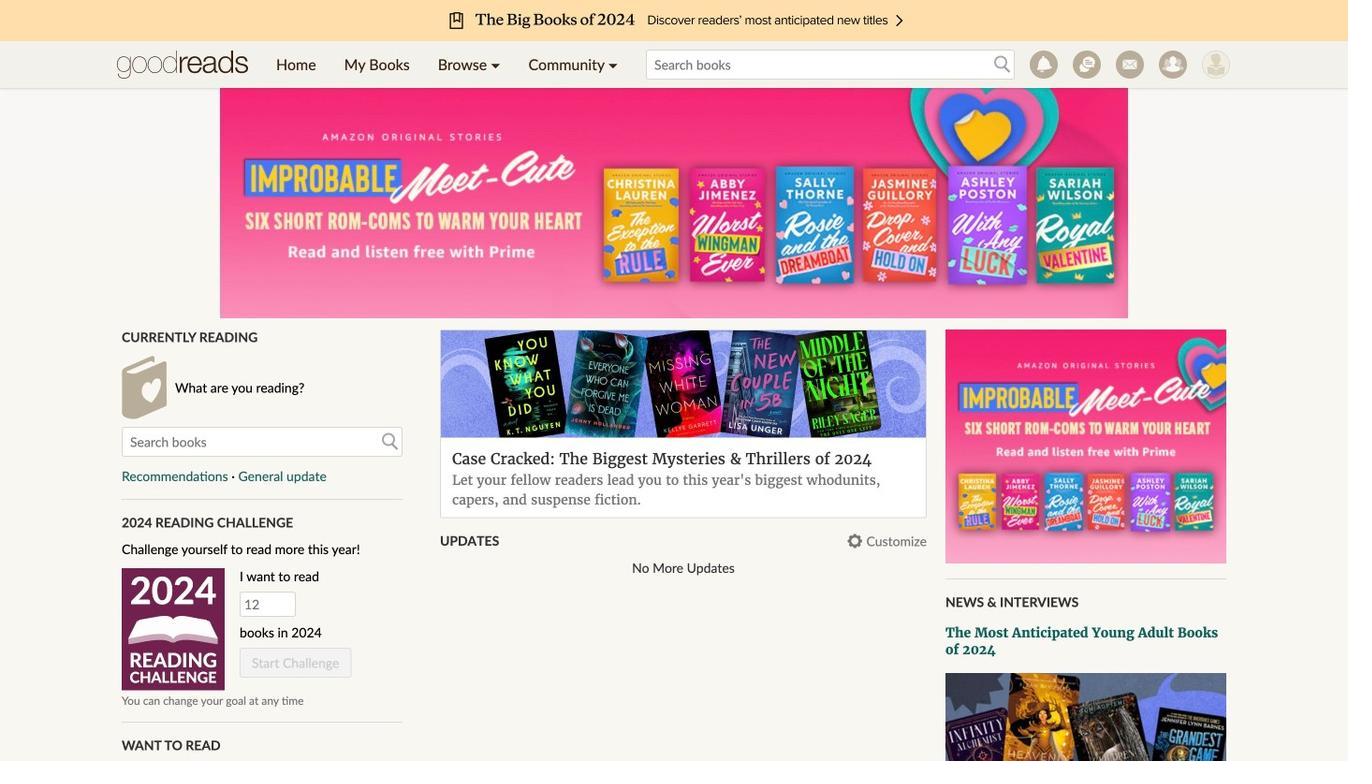 Task type: vqa. For each thing, say whether or not it's contained in the screenshot.
Search books text field
yes



Task type: describe. For each thing, give the bounding box(es) containing it.
notifications image
[[1030, 51, 1058, 79]]

0 horizontal spatial search books text field
[[122, 427, 403, 457]]

1 vertical spatial advertisement element
[[946, 330, 1227, 564]]

the most anticipated young adult books of 2024 image
[[946, 673, 1227, 761]]

ruby anderson image
[[1202, 51, 1230, 79]]

my group discussions image
[[1073, 51, 1101, 79]]

inbox image
[[1116, 51, 1144, 79]]

0 vertical spatial search for books to add to your shelves search field
[[646, 50, 1015, 80]]



Task type: locate. For each thing, give the bounding box(es) containing it.
1 horizontal spatial search books text field
[[646, 50, 1015, 80]]

0 horizontal spatial search for books to add to your shelves search field
[[122, 427, 403, 457]]

case cracked: the biggest mysteries & thrillers of 2024 image
[[441, 331, 926, 438]]

1 vertical spatial search for books to add to your shelves search field
[[122, 427, 403, 457]]

0 vertical spatial search books text field
[[646, 50, 1015, 80]]

friend requests image
[[1159, 51, 1187, 79]]

0 vertical spatial advertisement element
[[220, 84, 1128, 318]]

Search for books to add to your shelves search field
[[646, 50, 1015, 80], [122, 427, 403, 457]]

1 horizontal spatial search for books to add to your shelves search field
[[646, 50, 1015, 80]]

1 vertical spatial search books text field
[[122, 427, 403, 457]]

menu
[[262, 41, 632, 88]]

Search books text field
[[646, 50, 1015, 80], [122, 427, 403, 457]]

advertisement element
[[220, 84, 1128, 318], [946, 330, 1227, 564]]

Number of books you want to read in 2024 number field
[[240, 592, 296, 617]]



